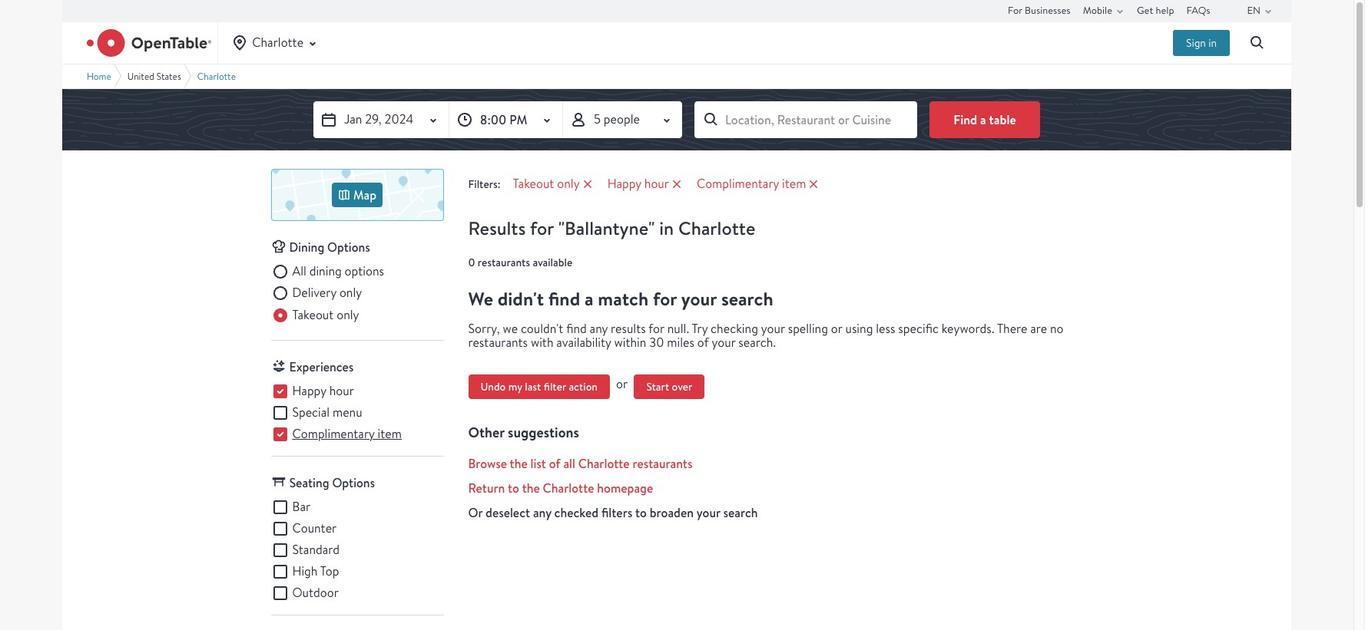 Task type: vqa. For each thing, say whether or not it's contained in the screenshot.
Saturday element
no



Task type: locate. For each thing, give the bounding box(es) containing it.
restaurants inside . try checking your spelling or using less specific keywords. there are no restaurants with availability within 30 miles of your search.
[[468, 335, 528, 351]]

Takeout only radio
[[271, 306, 359, 325]]

find a table button
[[930, 101, 1040, 138]]

1 horizontal spatial hour
[[645, 176, 669, 192]]

of left all
[[549, 456, 561, 473]]

other suggestions
[[468, 424, 579, 443]]

results
[[468, 216, 526, 241]]

1 horizontal spatial complimentary item
[[697, 176, 806, 192]]

dining options group
[[271, 263, 444, 328]]

1 horizontal spatial complimentary
[[697, 176, 779, 192]]

0 vertical spatial only
[[557, 176, 580, 192]]

find right couldn't
[[566, 321, 587, 337]]

only down all dining options
[[340, 285, 362, 302]]

item inside experiences group
[[378, 427, 402, 443]]

0 vertical spatial happy
[[608, 176, 642, 192]]

takeout
[[513, 176, 554, 192], [292, 307, 334, 323]]

to right filters
[[635, 505, 647, 522]]

1 horizontal spatial of
[[698, 335, 709, 351]]

search down return to the charlotte homepage link
[[724, 505, 758, 522]]

opentable logo image
[[87, 29, 211, 57]]

2 vertical spatial for
[[649, 321, 665, 337]]

0 vertical spatial takeout only
[[513, 176, 580, 192]]

Please input a Location, Restaurant or Cuisine field
[[695, 101, 917, 138]]

0 vertical spatial of
[[698, 335, 709, 351]]

a right find
[[980, 111, 986, 128]]

0 vertical spatial find
[[549, 286, 580, 312]]

dining
[[289, 239, 324, 256]]

any
[[590, 321, 608, 337], [533, 505, 552, 522]]

0 horizontal spatial hour
[[329, 384, 354, 400]]

0 vertical spatial restaurants
[[478, 255, 530, 269]]

1 horizontal spatial or
[[831, 321, 843, 337]]

.
[[686, 321, 689, 337]]

of right .
[[698, 335, 709, 351]]

of
[[698, 335, 709, 351], [549, 456, 561, 473]]

hour up results for "ballantyne" in charlotte
[[645, 176, 669, 192]]

get help
[[1137, 3, 1175, 17]]

0 horizontal spatial item
[[378, 427, 402, 443]]

search.
[[739, 335, 776, 351]]

checked
[[554, 505, 599, 522]]

1 vertical spatial restaurants
[[468, 335, 528, 351]]

None field
[[695, 101, 917, 138]]

hour inside button
[[645, 176, 669, 192]]

filters
[[602, 505, 633, 522]]

1 vertical spatial hour
[[329, 384, 354, 400]]

1 vertical spatial to
[[635, 505, 647, 522]]

restaurants left with
[[468, 335, 528, 351]]

businesses
[[1025, 3, 1071, 17]]

0 horizontal spatial of
[[549, 456, 561, 473]]

0 vertical spatial in
[[1209, 36, 1217, 50]]

1 horizontal spatial takeout
[[513, 176, 554, 192]]

1 vertical spatial takeout
[[292, 307, 334, 323]]

find
[[954, 111, 978, 128]]

happy hour inside experiences group
[[292, 384, 354, 400]]

complimentary
[[697, 176, 779, 192], [292, 427, 375, 443]]

0 horizontal spatial a
[[585, 286, 594, 312]]

united
[[127, 70, 154, 82]]

takeout only right the filters:
[[513, 176, 580, 192]]

menu
[[333, 405, 362, 421]]

options right seating
[[332, 475, 375, 492]]

1 horizontal spatial takeout only
[[513, 176, 580, 192]]

options
[[345, 264, 384, 280]]

only
[[557, 176, 580, 192], [340, 285, 362, 302], [337, 307, 359, 323]]

seating options group
[[271, 499, 444, 603]]

my
[[508, 381, 522, 394]]

happy hour up special menu
[[292, 384, 354, 400]]

in right sign
[[1209, 36, 1217, 50]]

or left start
[[616, 377, 628, 393]]

availability
[[557, 335, 611, 351]]

complimentary item inside button
[[697, 176, 806, 192]]

for left null
[[649, 321, 665, 337]]

sorry, we couldn't find any results for null
[[468, 321, 686, 337]]

takeout down delivery only radio
[[292, 307, 334, 323]]

0 horizontal spatial to
[[508, 480, 519, 497]]

complimentary item button
[[691, 175, 828, 194]]

search
[[721, 286, 774, 312], [724, 505, 758, 522]]

1 horizontal spatial in
[[1209, 36, 1217, 50]]

return
[[468, 480, 505, 497]]

dining
[[309, 264, 342, 280]]

5 people
[[594, 111, 640, 127]]

in inside button
[[1209, 36, 1217, 50]]

a inside button
[[980, 111, 986, 128]]

null
[[667, 321, 686, 337]]

0 horizontal spatial or
[[616, 377, 628, 393]]

1 vertical spatial of
[[549, 456, 561, 473]]

top
[[320, 564, 339, 580]]

for up null
[[653, 286, 677, 312]]

the down list
[[522, 480, 540, 497]]

any left results
[[590, 321, 608, 337]]

return to the charlotte homepage link
[[468, 480, 1083, 498]]

takeout only down delivery only
[[292, 307, 359, 323]]

0 vertical spatial a
[[980, 111, 986, 128]]

0 vertical spatial takeout
[[513, 176, 554, 192]]

filter
[[544, 381, 566, 394]]

0 vertical spatial options
[[327, 239, 370, 256]]

item
[[782, 176, 806, 192], [378, 427, 402, 443]]

options up all dining options
[[327, 239, 370, 256]]

only up "ballantyne"
[[557, 176, 580, 192]]

1 horizontal spatial any
[[590, 321, 608, 337]]

special
[[292, 405, 330, 421]]

0 horizontal spatial happy
[[292, 384, 326, 400]]

1 vertical spatial a
[[585, 286, 594, 312]]

dining options
[[289, 239, 370, 256]]

0 vertical spatial complimentary item
[[697, 176, 806, 192]]

0 vertical spatial happy hour
[[608, 176, 669, 192]]

your
[[681, 286, 717, 312], [761, 321, 785, 337], [712, 335, 736, 351], [697, 505, 721, 522]]

complimentary item inside experiences group
[[292, 427, 402, 443]]

miles
[[667, 335, 695, 351]]

a
[[980, 111, 986, 128], [585, 286, 594, 312]]

restaurants up homepage
[[633, 456, 693, 473]]

get
[[1137, 3, 1154, 17]]

or left "using"
[[831, 321, 843, 337]]

any left checked
[[533, 505, 552, 522]]

hour
[[645, 176, 669, 192], [329, 384, 354, 400]]

didn't
[[498, 286, 544, 312]]

sign
[[1186, 36, 1206, 50]]

0 horizontal spatial any
[[533, 505, 552, 522]]

map button
[[271, 169, 444, 221]]

hour up "menu"
[[329, 384, 354, 400]]

a up sorry, we couldn't find any results for null
[[585, 286, 594, 312]]

only for takeout only option
[[337, 307, 359, 323]]

options for seating options
[[332, 475, 375, 492]]

0 horizontal spatial complimentary
[[292, 427, 375, 443]]

to up deselect
[[508, 480, 519, 497]]

restaurants right 0
[[478, 255, 530, 269]]

1 horizontal spatial a
[[980, 111, 986, 128]]

the
[[510, 456, 528, 473], [522, 480, 540, 497]]

only inside takeout only option
[[337, 307, 359, 323]]

your right broaden
[[697, 505, 721, 522]]

restaurants
[[478, 255, 530, 269], [468, 335, 528, 351], [633, 456, 693, 473]]

2 vertical spatial only
[[337, 307, 359, 323]]

1 vertical spatial happy hour
[[292, 384, 354, 400]]

1 vertical spatial options
[[332, 475, 375, 492]]

1 vertical spatial only
[[340, 285, 362, 302]]

1 vertical spatial in
[[660, 216, 674, 241]]

within
[[614, 335, 647, 351]]

0 vertical spatial for
[[530, 216, 554, 241]]

"ballantyne"
[[558, 216, 655, 241]]

in down happy hour button
[[660, 216, 674, 241]]

charlotte inside dropdown button
[[252, 34, 304, 51]]

0 vertical spatial to
[[508, 480, 519, 497]]

0 vertical spatial item
[[782, 176, 806, 192]]

start over
[[646, 381, 693, 394]]

1 horizontal spatial happy hour
[[608, 176, 669, 192]]

happy up results for "ballantyne" in charlotte
[[608, 176, 642, 192]]

0 horizontal spatial takeout only
[[292, 307, 359, 323]]

all
[[564, 456, 575, 473]]

happy hour up results for "ballantyne" in charlotte
[[608, 176, 669, 192]]

happy up special
[[292, 384, 326, 400]]

1 vertical spatial item
[[378, 427, 402, 443]]

filters:
[[468, 178, 501, 191]]

charlotte
[[252, 34, 304, 51], [197, 70, 236, 82], [679, 216, 756, 241], [578, 456, 630, 473], [543, 480, 594, 497]]

0 horizontal spatial takeout
[[292, 307, 334, 323]]

for up available
[[530, 216, 554, 241]]

1 vertical spatial complimentary item
[[292, 427, 402, 443]]

are
[[1031, 321, 1047, 337]]

or
[[831, 321, 843, 337], [616, 377, 628, 393]]

2 vertical spatial restaurants
[[633, 456, 693, 473]]

there
[[997, 321, 1028, 337]]

0 horizontal spatial complimentary item
[[292, 427, 402, 443]]

less
[[876, 321, 896, 337]]

options for dining options
[[327, 239, 370, 256]]

0 vertical spatial any
[[590, 321, 608, 337]]

takeout only button
[[507, 175, 601, 194]]

Delivery only radio
[[271, 285, 362, 303]]

only down delivery only
[[337, 307, 359, 323]]

0 vertical spatial search
[[721, 286, 774, 312]]

1 horizontal spatial item
[[782, 176, 806, 192]]

browse the list of all charlotte restaurants return to the charlotte homepage or deselect any checked filters to broaden your search
[[468, 456, 758, 522]]

0 vertical spatial hour
[[645, 176, 669, 192]]

0 vertical spatial or
[[831, 321, 843, 337]]

0 restaurants available
[[468, 255, 573, 269]]

of inside . try checking your spelling or using less specific keywords. there are no restaurants with availability within 30 miles of your search.
[[698, 335, 709, 351]]

1 vertical spatial takeout only
[[292, 307, 359, 323]]

takeout only
[[513, 176, 580, 192], [292, 307, 359, 323]]

1 horizontal spatial happy
[[608, 176, 642, 192]]

0 horizontal spatial happy hour
[[292, 384, 354, 400]]

specific
[[899, 321, 939, 337]]

takeout inside option
[[292, 307, 334, 323]]

1 vertical spatial any
[[533, 505, 552, 522]]

the left list
[[510, 456, 528, 473]]

search icon image
[[1249, 34, 1267, 52]]

help
[[1156, 3, 1175, 17]]

1 vertical spatial complimentary
[[292, 427, 375, 443]]

search up checking on the bottom of the page
[[721, 286, 774, 312]]

for
[[1008, 3, 1023, 17]]

1 vertical spatial search
[[724, 505, 758, 522]]

only inside delivery only radio
[[340, 285, 362, 302]]

happy hour inside button
[[608, 176, 669, 192]]

undo my last filter action button
[[468, 375, 610, 400]]

mobile button
[[1083, 0, 1130, 22]]

1 vertical spatial happy
[[292, 384, 326, 400]]

takeout right the filters:
[[513, 176, 554, 192]]

seating
[[289, 475, 329, 492]]

find up sorry, we couldn't find any results for null
[[549, 286, 580, 312]]

to
[[508, 480, 519, 497], [635, 505, 647, 522]]

we
[[468, 286, 493, 312]]

0 vertical spatial complimentary
[[697, 176, 779, 192]]

8:00 pm
[[480, 111, 527, 128]]



Task type: describe. For each thing, give the bounding box(es) containing it.
your up the try
[[681, 286, 717, 312]]

only for delivery only radio
[[340, 285, 362, 302]]

homepage
[[597, 480, 653, 497]]

en button
[[1248, 0, 1278, 22]]

jan 29, 2024
[[344, 111, 414, 127]]

for businesses button
[[1008, 0, 1071, 22]]

your left spelling
[[761, 321, 785, 337]]

charlotte button
[[231, 22, 322, 64]]

item inside button
[[782, 176, 806, 192]]

try
[[692, 321, 708, 337]]

2024
[[385, 111, 414, 127]]

faqs button
[[1187, 0, 1211, 22]]

search inside browse the list of all charlotte restaurants return to the charlotte homepage or deselect any checked filters to broaden your search
[[724, 505, 758, 522]]

jan 29, 2024 button
[[314, 101, 449, 138]]

results for "ballantyne" in charlotte
[[468, 216, 756, 241]]

29,
[[365, 111, 382, 127]]

sign in
[[1186, 36, 1217, 50]]

1 vertical spatial or
[[616, 377, 628, 393]]

table
[[989, 111, 1016, 128]]

action
[[569, 381, 598, 394]]

sign in button
[[1173, 30, 1230, 56]]

bar
[[292, 500, 311, 516]]

available
[[533, 255, 573, 269]]

happy inside button
[[608, 176, 642, 192]]

for businesses
[[1008, 3, 1071, 17]]

of inside browse the list of all charlotte restaurants return to the charlotte homepage or deselect any checked filters to broaden your search
[[549, 456, 561, 473]]

browse
[[468, 456, 507, 473]]

last
[[525, 381, 541, 394]]

30
[[649, 335, 664, 351]]

seating options
[[289, 475, 375, 492]]

or inside . try checking your spelling or using less specific keywords. there are no restaurants with availability within 30 miles of your search.
[[831, 321, 843, 337]]

only inside takeout only button
[[557, 176, 580, 192]]

sorry,
[[468, 321, 500, 337]]

using
[[846, 321, 873, 337]]

charlotte link
[[197, 70, 236, 82]]

experiences group
[[271, 383, 444, 444]]

standard
[[292, 543, 340, 559]]

keywords.
[[942, 321, 995, 337]]

united states
[[127, 70, 181, 82]]

find a table
[[954, 111, 1016, 128]]

mobile
[[1083, 3, 1113, 17]]

broaden
[[650, 505, 694, 522]]

outdoor
[[292, 586, 339, 602]]

all dining options
[[292, 264, 384, 280]]

high top
[[292, 564, 339, 580]]

takeout only inside option
[[292, 307, 359, 323]]

results
[[611, 321, 646, 337]]

list
[[531, 456, 546, 473]]

1 vertical spatial find
[[566, 321, 587, 337]]

browse the list of all charlotte restaurants link
[[468, 455, 1083, 474]]

deselect
[[486, 505, 530, 522]]

undo
[[481, 381, 506, 394]]

other
[[468, 424, 505, 443]]

takeout inside button
[[513, 176, 554, 192]]

states
[[156, 70, 181, 82]]

5
[[594, 111, 601, 127]]

counter
[[292, 521, 337, 537]]

1 horizontal spatial to
[[635, 505, 647, 522]]

0
[[468, 255, 475, 269]]

. try checking your spelling or using less specific keywords. there are no restaurants with availability within 30 miles of your search.
[[468, 321, 1064, 351]]

your right the try
[[712, 335, 736, 351]]

any inside browse the list of all charlotte restaurants return to the charlotte homepage or deselect any checked filters to broaden your search
[[533, 505, 552, 522]]

home
[[87, 70, 111, 82]]

map
[[353, 187, 377, 204]]

start over button
[[634, 375, 705, 400]]

complimentary inside experiences group
[[292, 427, 375, 443]]

we didn't find a match for your search
[[468, 286, 774, 312]]

checking
[[711, 321, 758, 337]]

start
[[646, 381, 669, 394]]

happy inside experiences group
[[292, 384, 326, 400]]

suggestions
[[508, 424, 579, 443]]

people
[[604, 111, 640, 127]]

takeout only inside button
[[513, 176, 580, 192]]

restaurants inside browse the list of all charlotte restaurants return to the charlotte homepage or deselect any checked filters to broaden your search
[[633, 456, 693, 473]]

happy hour button
[[601, 175, 691, 194]]

jan
[[344, 111, 362, 127]]

home link
[[87, 70, 111, 82]]

0 vertical spatial the
[[510, 456, 528, 473]]

all
[[292, 264, 306, 280]]

or
[[468, 505, 483, 522]]

over
[[672, 381, 693, 394]]

delivery
[[292, 285, 337, 302]]

undo my last filter action
[[481, 381, 598, 394]]

experiences
[[289, 359, 354, 376]]

1 vertical spatial the
[[522, 480, 540, 497]]

All dining options radio
[[271, 263, 384, 281]]

0 horizontal spatial in
[[660, 216, 674, 241]]

your inside browse the list of all charlotte restaurants return to the charlotte homepage or deselect any checked filters to broaden your search
[[697, 505, 721, 522]]

complimentary inside complimentary item button
[[697, 176, 779, 192]]

1 vertical spatial for
[[653, 286, 677, 312]]

match
[[598, 286, 649, 312]]

spelling
[[788, 321, 828, 337]]

we
[[503, 321, 518, 337]]

hour inside experiences group
[[329, 384, 354, 400]]

with
[[531, 335, 554, 351]]

get help button
[[1137, 0, 1175, 22]]

no
[[1050, 321, 1064, 337]]



